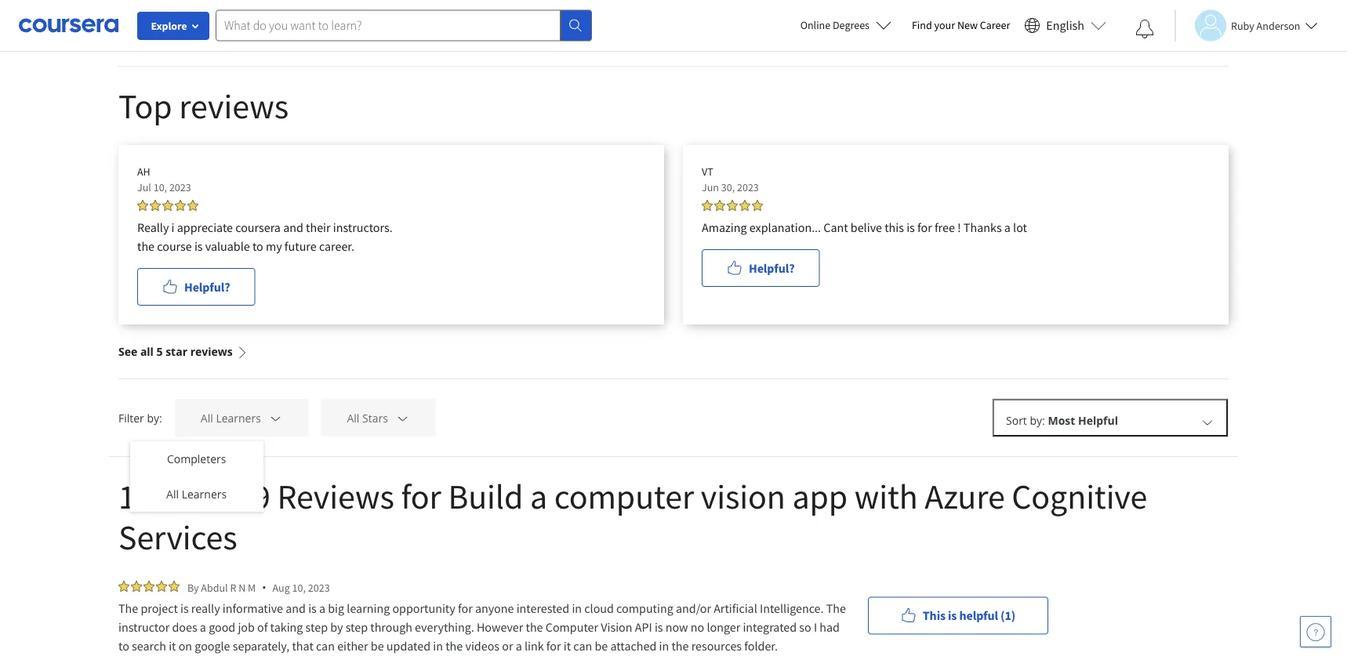 Task type: vqa. For each thing, say whether or not it's contained in the screenshot.
topmost TAKING
yes



Task type: describe. For each thing, give the bounding box(es) containing it.
!
[[958, 220, 961, 235]]

now
[[666, 620, 688, 635]]

1 microsoft from the left
[[228, 15, 276, 30]]

ruby anderson
[[1231, 18, 1301, 33]]

degrees
[[833, 18, 870, 32]]

the down everything.
[[446, 638, 463, 654]]

coursera image
[[19, 13, 118, 38]]

aug
[[273, 581, 290, 595]]

intelligence.
[[760, 601, 824, 616]]

taking inside learning solutions in microsoft azure.  if you enjoy this project, we recommend taking the microsoft azure ai fundamentals ai-900 exam prep specialization: https://www.coursera.org/specializations/microsoft-azure-ai-900-ai-fundamentals
[[522, 15, 554, 30]]

completers
[[167, 452, 226, 467]]

by:
[[147, 411, 162, 425]]

29
[[236, 474, 270, 518]]

all for all learners dropdown button at bottom
[[201, 411, 213, 426]]

through
[[370, 620, 412, 635]]

resources
[[691, 638, 742, 654]]

app
[[792, 474, 848, 518]]

for left free
[[918, 220, 932, 235]]

to inside the project is really informative and is a big learning opportunity for anyone interested in cloud computing and/or artificial intelligence. the instructor does a good job of taking step by step through everything. however the computer vision api is now no longer integrated so i had to search it on google separately, that can either be updated in the videos or a link for it can be attached in the resources folder.
[[118, 638, 129, 654]]

anyone
[[475, 601, 514, 616]]

all learners menu item
[[130, 477, 263, 512]]

of inside the project is really informative and is a big learning opportunity for anyone interested in cloud computing and/or artificial intelligence. the instructor does a good job of taking step by step through everything. however the computer vision api is now no longer integrated so i had to search it on google separately, that can either be updated in the videos or a link for it can be attached in the resources folder.
[[257, 620, 268, 635]]

in inside learning solutions in microsoft azure.  if you enjoy this project, we recommend taking the microsoft azure ai fundamentals ai-900 exam prep specialization: https://www.coursera.org/specializations/microsoft-azure-ai-900-ai-fundamentals
[[215, 15, 225, 30]]

really
[[191, 601, 220, 616]]

show notifications image
[[1136, 20, 1154, 38]]

computing
[[616, 601, 673, 616]]

in up computer
[[572, 601, 582, 616]]

ah jul 10, 2023
[[137, 165, 191, 194]]

amazing explanation... cant belive this is for free ! thanks a lot
[[702, 220, 1027, 235]]

for up everything.
[[458, 601, 473, 616]]

opportunity
[[392, 601, 455, 616]]

2023 for vt jun 30, 2023
[[737, 180, 759, 194]]

career.
[[319, 238, 354, 254]]

computer
[[546, 620, 598, 635]]

cant
[[824, 220, 848, 235]]

1 it from the left
[[169, 638, 176, 654]]

enjoy
[[346, 15, 374, 30]]

recommend
[[457, 15, 520, 30]]

longer
[[707, 620, 741, 635]]

vision
[[601, 620, 633, 635]]

is left free
[[907, 220, 915, 235]]

link
[[525, 638, 544, 654]]

their
[[306, 220, 331, 235]]

2 microsoft from the left
[[576, 15, 625, 30]]

helpful
[[959, 608, 998, 624]]

find your new career
[[912, 18, 1010, 32]]

fundamentals
[[464, 31, 535, 46]]

helpful? for the left helpful? button
[[184, 279, 230, 295]]

by
[[330, 620, 343, 635]]

google
[[195, 638, 230, 654]]

0 vertical spatial reviews
[[179, 84, 289, 127]]

or
[[502, 638, 513, 654]]

fundamentals
[[673, 15, 746, 30]]

reviews
[[277, 474, 394, 518]]

everything.
[[415, 620, 474, 635]]

2 step from the left
[[346, 620, 368, 635]]

had
[[820, 620, 840, 635]]

artificial
[[714, 601, 757, 616]]

interested
[[517, 601, 570, 616]]

really i appreciate coursera and their instructors. the course is valuable to my future career.
[[137, 220, 393, 254]]

m
[[248, 581, 256, 595]]

learning
[[118, 15, 163, 30]]

find your new career link
[[904, 16, 1018, 35]]

anderson
[[1257, 18, 1301, 33]]

of inside 1 - 25 of 29 reviews for build a computer vision app with azure cognitive services
[[201, 474, 229, 518]]

n
[[239, 581, 246, 595]]

jun
[[702, 180, 719, 194]]

is right the api
[[655, 620, 663, 635]]

ai
[[660, 15, 670, 30]]

api
[[635, 620, 652, 635]]

computer
[[554, 474, 694, 518]]

find
[[912, 18, 932, 32]]

is left big
[[308, 601, 317, 616]]

a inside 1 - 25 of 29 reviews for build a computer vision app with azure cognitive services
[[530, 474, 547, 518]]

this is helpful (1)
[[923, 608, 1016, 624]]

valuable
[[205, 238, 250, 254]]

chevron down image for stars
[[396, 411, 410, 425]]

career
[[980, 18, 1010, 32]]

future
[[285, 238, 317, 254]]

this inside learning solutions in microsoft azure.  if you enjoy this project, we recommend taking the microsoft azure ai fundamentals ai-900 exam prep specialization: https://www.coursera.org/specializations/microsoft-azure-ai-900-ai-fundamentals
[[377, 15, 395, 30]]

all stars button
[[321, 399, 436, 437]]

the project is really informative and is a big learning opportunity for anyone interested in cloud computing and/or artificial intelligence. the instructor does a good job of taking step by step through everything. however the computer vision api is now no longer integrated so i had to search it on google separately, that can either be updated in the videos or a link for it can be attached in the resources folder.
[[118, 601, 849, 654]]

-
[[142, 474, 153, 518]]

we
[[439, 15, 454, 30]]

project
[[141, 601, 178, 616]]

learners inside dropdown button
[[216, 411, 261, 426]]

you
[[324, 15, 343, 30]]

on
[[179, 638, 192, 654]]

filter by:
[[118, 411, 162, 425]]

azure.
[[279, 15, 312, 30]]

cognitive
[[1012, 474, 1148, 518]]

if
[[314, 15, 321, 30]]

however
[[477, 620, 523, 635]]

learners inside menu item
[[182, 487, 227, 502]]

the inside learning solutions in microsoft azure.  if you enjoy this project, we recommend taking the microsoft azure ai fundamentals ai-900 exam prep specialization: https://www.coursera.org/specializations/microsoft-azure-ai-900-ai-fundamentals
[[557, 15, 573, 30]]

0 horizontal spatial helpful? button
[[137, 268, 255, 306]]

the down now
[[672, 638, 689, 654]]

by
[[187, 581, 199, 595]]

azure-
[[384, 31, 416, 46]]

thanks
[[964, 220, 1002, 235]]

2 can from the left
[[574, 638, 592, 654]]

top
[[118, 84, 172, 127]]

1 can from the left
[[316, 638, 335, 654]]

help center image
[[1307, 623, 1325, 642]]

english button
[[1018, 0, 1113, 51]]

all for all stars button
[[347, 411, 360, 426]]

the inside the really i appreciate coursera and their instructors. the course is valuable to my future career.
[[137, 238, 155, 254]]

explore button
[[137, 12, 209, 40]]

completers menu item
[[130, 442, 263, 477]]

900
[[762, 15, 781, 30]]

star
[[166, 344, 187, 359]]

solutions
[[166, 15, 213, 30]]

lot
[[1013, 220, 1027, 235]]



Task type: locate. For each thing, give the bounding box(es) containing it.
that
[[292, 638, 314, 654]]

1 vertical spatial helpful?
[[184, 279, 230, 295]]

2023 right jul
[[169, 180, 191, 194]]

0 horizontal spatial of
[[201, 474, 229, 518]]

reviews
[[179, 84, 289, 127], [190, 344, 233, 359]]

to
[[252, 238, 263, 254], [118, 638, 129, 654]]

all inside button
[[347, 411, 360, 426]]

updated
[[386, 638, 431, 654]]

2023 right 30,
[[737, 180, 759, 194]]

to inside the really i appreciate coursera and their instructors. the course is valuable to my future career.
[[252, 238, 263, 254]]

1 horizontal spatial ai-
[[451, 31, 464, 46]]

folder.
[[744, 638, 778, 654]]

1 horizontal spatial step
[[346, 620, 368, 635]]

0 vertical spatial helpful?
[[749, 260, 795, 276]]

ai- down project,
[[416, 31, 429, 46]]

1 horizontal spatial chevron down image
[[396, 411, 410, 425]]

ai-
[[416, 31, 429, 46], [451, 31, 464, 46]]

new
[[957, 18, 978, 32]]

all stars
[[347, 411, 388, 426]]

and down aug
[[286, 601, 306, 616]]

0 horizontal spatial it
[[169, 638, 176, 654]]

0 horizontal spatial be
[[371, 638, 384, 654]]

10, right aug
[[292, 581, 306, 595]]

taking up that
[[270, 620, 303, 635]]

all learners button
[[175, 399, 309, 437]]

prep
[[815, 15, 839, 30]]

a left big
[[319, 601, 326, 616]]

0 horizontal spatial this
[[377, 15, 395, 30]]

0 horizontal spatial ai-
[[416, 31, 429, 46]]

appreciate
[[177, 220, 233, 235]]

all learners up completers menu item on the bottom of the page
[[201, 411, 261, 426]]

0 vertical spatial all learners
[[201, 411, 261, 426]]

microsoft left ai
[[576, 15, 625, 30]]

1 horizontal spatial all
[[201, 411, 213, 426]]

filled star image down jul
[[150, 200, 161, 211]]

of right 25
[[201, 474, 229, 518]]

i
[[171, 220, 174, 235]]

0 vertical spatial 10,
[[153, 180, 167, 194]]

all learners inside menu item
[[166, 487, 227, 502]]

1 vertical spatial reviews
[[190, 344, 233, 359]]

be down through
[[371, 638, 384, 654]]

it down computer
[[564, 638, 571, 654]]

What do you want to learn? text field
[[216, 10, 561, 41]]

abdul
[[201, 581, 228, 595]]

0 vertical spatial to
[[252, 238, 263, 254]]

1 chevron down image from the left
[[269, 411, 283, 425]]

microsoft up "https://www.coursera.org/specializations/microsoft-"
[[228, 15, 276, 30]]

a right build
[[530, 474, 547, 518]]

1 horizontal spatial 2023
[[308, 581, 330, 595]]

helpful? down 'valuable'
[[184, 279, 230, 295]]

ruby
[[1231, 18, 1255, 33]]

None search field
[[216, 10, 592, 41]]

chevron down image for learners
[[269, 411, 283, 425]]

see all 5 star reviews
[[118, 344, 233, 359]]

is inside "this is helpful (1)" button
[[948, 608, 957, 624]]

is
[[907, 220, 915, 235], [194, 238, 203, 254], [180, 601, 189, 616], [308, 601, 317, 616], [948, 608, 957, 624], [655, 620, 663, 635]]

2023 for ah jul 10, 2023
[[169, 180, 191, 194]]

filled star image
[[150, 200, 161, 211], [175, 200, 186, 211], [740, 200, 751, 211], [118, 581, 129, 592], [144, 581, 154, 592]]

all right -
[[166, 487, 179, 502]]

helpful? button down 'course'
[[137, 268, 255, 306]]

1 vertical spatial 10,
[[292, 581, 306, 595]]

coursera
[[235, 220, 281, 235]]

0 vertical spatial of
[[201, 474, 229, 518]]

helpful? button
[[702, 249, 820, 287], [137, 268, 255, 306]]

10,
[[153, 180, 167, 194], [292, 581, 306, 595]]

filled star image
[[137, 200, 148, 211], [162, 200, 173, 211], [187, 200, 198, 211], [702, 200, 713, 211], [714, 200, 725, 211], [727, 200, 738, 211], [752, 200, 763, 211], [131, 581, 142, 592], [156, 581, 167, 592], [169, 581, 180, 592]]

0 horizontal spatial taking
[[270, 620, 303, 635]]

1 vertical spatial azure
[[925, 474, 1005, 518]]

attached
[[610, 638, 657, 654]]

specialization:
[[842, 15, 914, 30]]

reviews down "https://www.coursera.org/specializations/microsoft-"
[[179, 84, 289, 127]]

for inside 1 - 25 of 29 reviews for build a computer vision app with azure cognitive services
[[401, 474, 441, 518]]

microsoft
[[228, 15, 276, 30], [576, 15, 625, 30]]

learning
[[347, 601, 390, 616]]

the right recommend
[[557, 15, 573, 30]]

the
[[557, 15, 573, 30], [137, 238, 155, 254], [526, 620, 543, 635], [446, 638, 463, 654], [672, 638, 689, 654]]

a right does
[[200, 620, 206, 635]]

0 horizontal spatial chevron down image
[[269, 411, 283, 425]]

0 vertical spatial learners
[[216, 411, 261, 426]]

1 step from the left
[[306, 620, 328, 635]]

1 horizontal spatial this
[[885, 220, 904, 235]]

ai- down we in the top of the page
[[451, 31, 464, 46]]

0 horizontal spatial azure
[[627, 15, 657, 30]]

is up does
[[180, 601, 189, 616]]

be down "vision" on the bottom left of the page
[[595, 638, 608, 654]]

reviews inside button
[[190, 344, 233, 359]]

chevron down image inside all learners dropdown button
[[269, 411, 283, 425]]

jul
[[137, 180, 151, 194]]

filled star image down ah jul 10, 2023
[[175, 200, 186, 211]]

is down "appreciate"
[[194, 238, 203, 254]]

vt jun 30, 2023
[[702, 165, 759, 194]]

a right the or
[[516, 638, 522, 654]]

0 horizontal spatial the
[[118, 601, 138, 616]]

1 horizontal spatial taking
[[522, 15, 554, 30]]

filled star image up the instructor
[[118, 581, 129, 592]]

can down by on the left bottom of page
[[316, 638, 335, 654]]

all inside dropdown button
[[201, 411, 213, 426]]

all up completers menu item on the bottom of the page
[[201, 411, 213, 426]]

reviews right the star
[[190, 344, 233, 359]]

1 horizontal spatial microsoft
[[576, 15, 625, 30]]

menu containing completers
[[130, 442, 263, 512]]

1 horizontal spatial it
[[564, 638, 571, 654]]

informative
[[223, 601, 283, 616]]

filled star image down vt jun 30, 2023
[[740, 200, 751, 211]]

a left lot
[[1004, 220, 1011, 235]]

for left build
[[401, 474, 441, 518]]

is inside the really i appreciate coursera and their instructors. the course is valuable to my future career.
[[194, 238, 203, 254]]

0 horizontal spatial 2023
[[169, 180, 191, 194]]

build
[[448, 474, 523, 518]]

learning solutions in microsoft azure.  if you enjoy this project, we recommend taking the microsoft azure ai fundamentals ai-900 exam prep specialization: https://www.coursera.org/specializations/microsoft-azure-ai-900-ai-fundamentals
[[118, 15, 914, 46]]

job
[[238, 620, 255, 635]]

of right the job
[[257, 620, 268, 635]]

top reviews
[[118, 84, 289, 127]]

0 horizontal spatial can
[[316, 638, 335, 654]]

in right solutions
[[215, 15, 225, 30]]

online
[[800, 18, 831, 32]]

taking inside the project is really informative and is a big learning opportunity for anyone interested in cloud computing and/or artificial intelligence. the instructor does a good job of taking step by step through everything. however the computer vision api is now no longer integrated so i had to search it on google separately, that can either be updated in the videos or a link for it can be attached in the resources folder.
[[270, 620, 303, 635]]

this is helpful (1) button
[[868, 597, 1049, 635]]

course
[[157, 238, 192, 254]]

explore
[[151, 19, 187, 33]]

30,
[[721, 180, 735, 194]]

2023 inside by abdul r n m • aug 10, 2023
[[308, 581, 330, 595]]

to left search
[[118, 638, 129, 654]]

step left by on the left bottom of page
[[306, 620, 328, 635]]

menu
[[130, 442, 263, 512]]

chevron down image
[[1201, 415, 1215, 429]]

instructors.
[[333, 220, 393, 235]]

•
[[262, 580, 266, 595]]

2023 up big
[[308, 581, 330, 595]]

900-
[[429, 31, 451, 46]]

all learners inside dropdown button
[[201, 411, 261, 426]]

is right this in the bottom of the page
[[948, 608, 957, 624]]

2023
[[169, 180, 191, 194], [737, 180, 759, 194], [308, 581, 330, 595]]

1 be from the left
[[371, 638, 384, 654]]

ah
[[137, 165, 150, 179]]

0 horizontal spatial all
[[166, 487, 179, 502]]

in
[[215, 15, 225, 30], [572, 601, 582, 616], [433, 638, 443, 654], [659, 638, 669, 654]]

helpful? button down explanation...
[[702, 249, 820, 287]]

0 horizontal spatial 10,
[[153, 180, 167, 194]]

exam
[[784, 15, 812, 30]]

2 chevron down image from the left
[[396, 411, 410, 425]]

can down computer
[[574, 638, 592, 654]]

this
[[923, 608, 946, 624]]

learners up completers menu item on the bottom of the page
[[216, 411, 261, 426]]

all inside menu item
[[166, 487, 179, 502]]

my
[[266, 238, 282, 254]]

1 vertical spatial of
[[257, 620, 268, 635]]

big
[[328, 601, 344, 616]]

0 vertical spatial azure
[[627, 15, 657, 30]]

to left my
[[252, 238, 263, 254]]

2 horizontal spatial all
[[347, 411, 360, 426]]

learners down completers menu item on the bottom of the page
[[182, 487, 227, 502]]

10, right jul
[[153, 180, 167, 194]]

1 horizontal spatial azure
[[925, 474, 1005, 518]]

2 ai- from the left
[[451, 31, 464, 46]]

this right belive
[[885, 220, 904, 235]]

1 horizontal spatial the
[[826, 601, 846, 616]]

the down really
[[137, 238, 155, 254]]

5
[[156, 344, 163, 359]]

the up had
[[826, 601, 846, 616]]

instructor
[[118, 620, 170, 635]]

0 vertical spatial this
[[377, 15, 395, 30]]

and inside the really i appreciate coursera and their instructors. the course is valuable to my future career.
[[283, 220, 303, 235]]

vt
[[702, 165, 713, 179]]

either
[[337, 638, 368, 654]]

for
[[918, 220, 932, 235], [401, 474, 441, 518], [458, 601, 473, 616], [546, 638, 561, 654]]

it
[[169, 638, 176, 654], [564, 638, 571, 654]]

see
[[118, 344, 137, 359]]

0 horizontal spatial microsoft
[[228, 15, 276, 30]]

1 horizontal spatial to
[[252, 238, 263, 254]]

so
[[799, 620, 811, 635]]

1 ai- from the left
[[416, 31, 429, 46]]

1 vertical spatial this
[[885, 220, 904, 235]]

integrated
[[743, 620, 797, 635]]

chevron down image
[[269, 411, 283, 425], [396, 411, 410, 425]]

step up either
[[346, 620, 368, 635]]

azure inside 1 - 25 of 29 reviews for build a computer vision app with azure cognitive services
[[925, 474, 1005, 518]]

2 be from the left
[[595, 638, 608, 654]]

0 horizontal spatial to
[[118, 638, 129, 654]]

1 vertical spatial to
[[118, 638, 129, 654]]

chevron down image inside all stars button
[[396, 411, 410, 425]]

and up future
[[283, 220, 303, 235]]

1 horizontal spatial be
[[595, 638, 608, 654]]

helpful? down explanation...
[[749, 260, 795, 276]]

1 horizontal spatial can
[[574, 638, 592, 654]]

taking up "fundamentals"
[[522, 15, 554, 30]]

1 horizontal spatial helpful?
[[749, 260, 795, 276]]

2 it from the left
[[564, 638, 571, 654]]

helpful? for the rightmost helpful? button
[[749, 260, 795, 276]]

1 horizontal spatial 10,
[[292, 581, 306, 595]]

1 vertical spatial taking
[[270, 620, 303, 635]]

for right link
[[546, 638, 561, 654]]

filled star image up project
[[144, 581, 154, 592]]

0 horizontal spatial step
[[306, 620, 328, 635]]

azure inside learning solutions in microsoft azure.  if you enjoy this project, we recommend taking the microsoft azure ai fundamentals ai-900 exam prep specialization: https://www.coursera.org/specializations/microsoft-azure-ai-900-ai-fundamentals
[[627, 15, 657, 30]]

ruby anderson button
[[1175, 10, 1318, 41]]

in down everything.
[[433, 638, 443, 654]]

2023 inside ah jul 10, 2023
[[169, 180, 191, 194]]

and inside the project is really informative and is a big learning opportunity for anyone interested in cloud computing and/or artificial intelligence. the instructor does a good job of taking step by step through everything. however the computer vision api is now no longer integrated so i had to search it on google separately, that can either be updated in the videos or a link for it can be attached in the resources folder.
[[286, 601, 306, 616]]

0 vertical spatial taking
[[522, 15, 554, 30]]

in down now
[[659, 638, 669, 654]]

2023 inside vt jun 30, 2023
[[737, 180, 759, 194]]

it left the on
[[169, 638, 176, 654]]

(1)
[[1001, 608, 1016, 624]]

10, inside ah jul 10, 2023
[[153, 180, 167, 194]]

1 vertical spatial all learners
[[166, 487, 227, 502]]

1 vertical spatial learners
[[182, 487, 227, 502]]

project,
[[398, 15, 437, 30]]

1 horizontal spatial helpful? button
[[702, 249, 820, 287]]

stars
[[362, 411, 388, 426]]

2 the from the left
[[826, 601, 846, 616]]

this up azure-
[[377, 15, 395, 30]]

belive
[[851, 220, 882, 235]]

i
[[814, 620, 817, 635]]

2 horizontal spatial 2023
[[737, 180, 759, 194]]

1 horizontal spatial of
[[257, 620, 268, 635]]

0 vertical spatial and
[[283, 220, 303, 235]]

the up the instructor
[[118, 601, 138, 616]]

1 vertical spatial and
[[286, 601, 306, 616]]

10, inside by abdul r n m • aug 10, 2023
[[292, 581, 306, 595]]

the up link
[[526, 620, 543, 635]]

online degrees
[[800, 18, 870, 32]]

all learners down completers menu item on the bottom of the page
[[166, 487, 227, 502]]

a
[[1004, 220, 1011, 235], [530, 474, 547, 518], [319, 601, 326, 616], [200, 620, 206, 635], [516, 638, 522, 654]]

be
[[371, 638, 384, 654], [595, 638, 608, 654]]

filter
[[118, 411, 144, 425]]

1 the from the left
[[118, 601, 138, 616]]

0 horizontal spatial helpful?
[[184, 279, 230, 295]]

all left stars
[[347, 411, 360, 426]]

and/or
[[676, 601, 711, 616]]

1
[[118, 474, 135, 518]]

explanation...
[[750, 220, 821, 235]]

amazing
[[702, 220, 747, 235]]

https://www.coursera.org/specializations/microsoft-
[[118, 31, 384, 46]]

search
[[132, 638, 166, 654]]

good
[[209, 620, 235, 635]]

vision
[[701, 474, 786, 518]]



